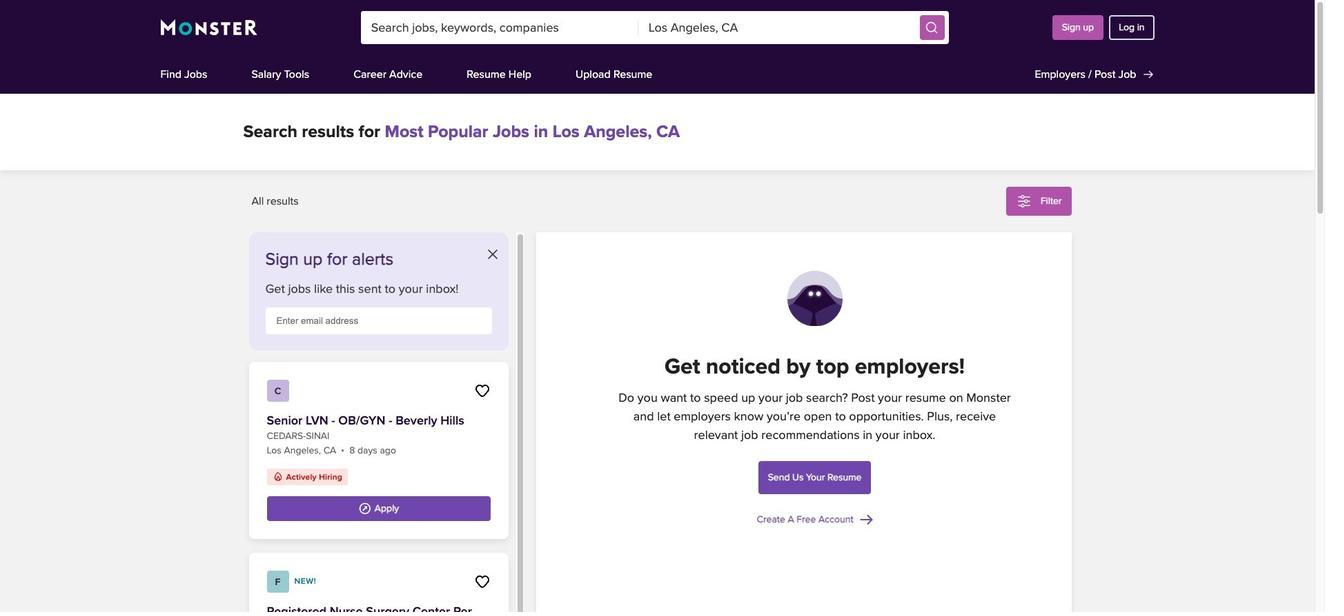 Task type: vqa. For each thing, say whether or not it's contained in the screenshot.
Search Career Advice text box
no



Task type: locate. For each thing, give the bounding box(es) containing it.
filter image
[[1016, 193, 1033, 210], [1016, 193, 1033, 210]]

save this job image
[[474, 383, 490, 400]]

Search jobs, keywords, companies search field
[[361, 11, 638, 44]]

close image
[[488, 250, 497, 260]]

registered nurse surgery center per diem at fresenius element
[[249, 554, 508, 613], [267, 605, 490, 613]]



Task type: describe. For each thing, give the bounding box(es) containing it.
senior lvn - ob/gyn - beverly hills at cedars-sinai element
[[249, 362, 508, 540]]

save this job image
[[474, 574, 490, 591]]

Enter location or "remote" search field
[[638, 11, 916, 44]]

search image
[[925, 21, 939, 35]]

email address email field
[[265, 308, 492, 335]]

monster image
[[160, 19, 257, 36]]



